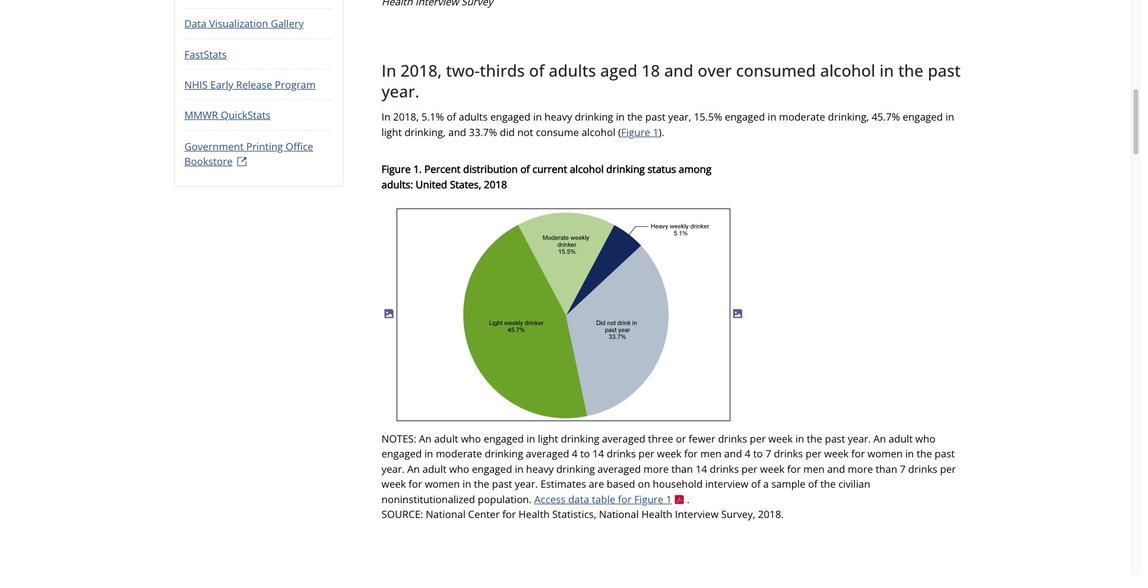 Task type: locate. For each thing, give the bounding box(es) containing it.
14
[[593, 447, 605, 461], [696, 462, 708, 476]]

0 vertical spatial heavy
[[545, 110, 573, 124]]

percent
[[425, 162, 461, 176]]

national down access data table for figure 1 link
[[599, 508, 639, 521]]

1 vertical spatial 7
[[901, 462, 906, 476]]

averaged up based
[[598, 462, 641, 476]]

0 horizontal spatial men
[[701, 447, 722, 461]]

1 vertical spatial heavy
[[527, 462, 554, 476]]

0 vertical spatial drinking,
[[829, 110, 870, 124]]

an
[[419, 432, 432, 446], [874, 432, 887, 446], [408, 462, 420, 476]]

0 horizontal spatial drinking,
[[405, 125, 446, 139]]

external image
[[236, 154, 248, 169]]

the
[[899, 59, 924, 81], [628, 110, 643, 124], [807, 432, 823, 446], [917, 447, 933, 461], [474, 477, 490, 491], [821, 477, 836, 491]]

averaged left three
[[602, 432, 646, 446]]

1 horizontal spatial drinking,
[[829, 110, 870, 124]]

data visualization gallery
[[185, 17, 304, 31]]

1 horizontal spatial image image
[[734, 306, 743, 321]]

drinking inside in 2018, 5.1% of adults engaged in heavy drinking in the past year, 15.5% engaged in moderate drinking, 45.7% engaged in light drinking, and 33.7% did not consume alcohol (
[[575, 110, 614, 124]]

1 horizontal spatial 4
[[745, 447, 751, 461]]

three
[[648, 432, 674, 446]]

1 vertical spatial adults
[[459, 110, 488, 124]]

1 vertical spatial 2018,
[[393, 110, 419, 124]]

2 4 from the left
[[745, 447, 751, 461]]

adults:
[[382, 178, 413, 191]]

drinking up estimates
[[557, 462, 595, 476]]

moderate inside notes: an adult who engaged in light drinking averaged three or fewer drinks per week in the past year. an adult who engaged in moderate drinking averaged 4 to 14 drinks per week for men and 4 to 7 drinks per week for women in the past year. an adult who engaged in heavy drinking averaged more than 14 drinks per week for men and more than 7 drinks per week for women in the past year. estimates are based on household interview of a sample of the civilian noninstitutionalized population.
[[436, 447, 482, 461]]

0 vertical spatial women
[[868, 447, 903, 461]]

2018, left 5.1%
[[393, 110, 419, 124]]

0 horizontal spatial 1
[[653, 125, 659, 139]]

of right 5.1%
[[447, 110, 456, 124]]

health down on
[[642, 508, 673, 521]]

figure 1 link
[[622, 125, 659, 139]]

national
[[426, 508, 466, 521], [599, 508, 639, 521]]

national down "noninstitutionalized"
[[426, 508, 466, 521]]

drinking left status
[[607, 162, 645, 176]]

heavy up estimates
[[527, 462, 554, 476]]

light up estimates
[[538, 432, 559, 446]]

1 horizontal spatial men
[[804, 462, 825, 476]]

figure 1 is a pie chart showing the percent distribution of current alcohol drinking status among adults in 2018. image
[[397, 208, 731, 421]]

past
[[928, 59, 961, 81], [646, 110, 666, 124], [826, 432, 846, 446], [935, 447, 956, 461], [492, 477, 513, 491]]

alcohol inside in 2018, two-thirds of adults aged 18 and over consumed alcohol in the past year.
[[821, 59, 876, 81]]

0 vertical spatial moderate
[[780, 110, 826, 124]]

population.
[[478, 492, 532, 506]]

center
[[468, 508, 500, 521]]

in for in 2018, 5.1% of adults engaged in heavy drinking in the past year, 15.5% engaged in moderate drinking, 45.7% engaged in light drinking, and 33.7% did not consume alcohol (
[[382, 110, 391, 124]]

men up sample
[[804, 462, 825, 476]]

and right 18 at the right of page
[[665, 59, 694, 81]]

0 vertical spatial figure
[[622, 125, 651, 139]]

women up "noninstitutionalized"
[[425, 477, 460, 491]]

figure inside figure 1. percent distribution of current alcohol drinking status among adults: united states, 2018
[[382, 162, 411, 176]]

the inside in 2018, two-thirds of adults aged 18 and over consumed alcohol in the past year.
[[899, 59, 924, 81]]

1 vertical spatial in
[[382, 110, 391, 124]]

2018, inside in 2018, 5.1% of adults engaged in heavy drinking in the past year, 15.5% engaged in moderate drinking, 45.7% engaged in light drinking, and 33.7% did not consume alcohol (
[[393, 110, 419, 124]]

1 horizontal spatial more
[[848, 462, 874, 476]]

year. inside in 2018, two-thirds of adults aged 18 and over consumed alcohol in the past year.
[[382, 80, 420, 102]]

1 horizontal spatial to
[[754, 447, 763, 461]]

a
[[764, 477, 769, 491]]

early
[[211, 78, 234, 92]]

14 up household
[[696, 462, 708, 476]]

women up civilian
[[868, 447, 903, 461]]

of left current
[[521, 162, 530, 176]]

2018.
[[759, 508, 784, 521]]

1 vertical spatial averaged
[[526, 447, 570, 461]]

more
[[644, 462, 669, 476], [848, 462, 874, 476]]

0 vertical spatial 14
[[593, 447, 605, 461]]

2018, left the two-
[[401, 59, 442, 81]]

1 4 from the left
[[572, 447, 578, 461]]

1 more from the left
[[644, 462, 669, 476]]

2 more from the left
[[848, 462, 874, 476]]

figure left ).
[[622, 125, 651, 139]]

mmwr quickstats
[[185, 108, 271, 122]]

2 in from the top
[[382, 110, 391, 124]]

and inside in 2018, 5.1% of adults engaged in heavy drinking in the past year, 15.5% engaged in moderate drinking, 45.7% engaged in light drinking, and 33.7% did not consume alcohol (
[[449, 125, 467, 139]]

government printing office bookstore link
[[185, 139, 314, 169]]

2018, inside in 2018, two-thirds of adults aged 18 and over consumed alcohol in the past year.
[[401, 59, 442, 81]]

adults
[[549, 59, 596, 81], [459, 110, 488, 124]]

1 horizontal spatial adults
[[549, 59, 596, 81]]

2 vertical spatial alcohol
[[570, 162, 604, 176]]

0 horizontal spatial light
[[382, 125, 402, 139]]

0 vertical spatial 1
[[653, 125, 659, 139]]

and left 33.7%
[[449, 125, 467, 139]]

0 vertical spatial men
[[701, 447, 722, 461]]

adults up 33.7%
[[459, 110, 488, 124]]

0 vertical spatial adults
[[549, 59, 596, 81]]

health
[[519, 508, 550, 521], [642, 508, 673, 521]]

heavy up consume
[[545, 110, 573, 124]]

1 horizontal spatial women
[[868, 447, 903, 461]]

0 horizontal spatial moderate
[[436, 447, 482, 461]]

0 horizontal spatial to
[[581, 447, 590, 461]]

averaged
[[602, 432, 646, 446], [526, 447, 570, 461], [598, 462, 641, 476]]

1 vertical spatial moderate
[[436, 447, 482, 461]]

of inside in 2018, two-thirds of adults aged 18 and over consumed alcohol in the past year.
[[529, 59, 545, 81]]

and
[[665, 59, 694, 81], [449, 125, 467, 139], [725, 447, 743, 461], [828, 462, 846, 476]]

1 vertical spatial light
[[538, 432, 559, 446]]

adults left aged
[[549, 59, 596, 81]]

1 horizontal spatial moderate
[[780, 110, 826, 124]]

2018
[[484, 178, 507, 191]]

men down fewer
[[701, 447, 722, 461]]

0 horizontal spatial more
[[644, 462, 669, 476]]

health down access
[[519, 508, 550, 521]]

government printing office bookstore
[[185, 139, 314, 168]]

1 horizontal spatial national
[[599, 508, 639, 521]]

1 in from the top
[[382, 59, 397, 81]]

week up sample
[[769, 432, 793, 446]]

faststats link
[[185, 47, 227, 61]]

men
[[701, 447, 722, 461], [804, 462, 825, 476]]

in inside in 2018, two-thirds of adults aged 18 and over consumed alcohol in the past year.
[[382, 59, 397, 81]]

drinking up consume
[[575, 110, 614, 124]]

1 health from the left
[[519, 508, 550, 521]]

figure for figure 1 ).
[[622, 125, 651, 139]]

drinking, left 45.7%
[[829, 110, 870, 124]]

0 horizontal spatial national
[[426, 508, 466, 521]]

for down population.
[[503, 508, 516, 521]]

more up on
[[644, 462, 669, 476]]

2 vertical spatial averaged
[[598, 462, 641, 476]]

0 horizontal spatial health
[[519, 508, 550, 521]]

in inside in 2018, 5.1% of adults engaged in heavy drinking in the past year, 15.5% engaged in moderate drinking, 45.7% engaged in light drinking, and 33.7% did not consume alcohol (
[[382, 110, 391, 124]]

of left a
[[752, 477, 761, 491]]

image image
[[385, 306, 394, 321], [734, 306, 743, 321]]

light
[[382, 125, 402, 139], [538, 432, 559, 446]]

drinking up are
[[561, 432, 600, 446]]

14 up are
[[593, 447, 605, 461]]

1 vertical spatial women
[[425, 477, 460, 491]]

1 to from the left
[[581, 447, 590, 461]]

drinking up population.
[[485, 447, 524, 461]]

alcohol inside in 2018, 5.1% of adults engaged in heavy drinking in the past year, 15.5% engaged in moderate drinking, 45.7% engaged in light drinking, and 33.7% did not consume alcohol (
[[582, 125, 616, 139]]

status
[[648, 162, 677, 176]]

0 horizontal spatial women
[[425, 477, 460, 491]]

0 vertical spatial 2018,
[[401, 59, 442, 81]]

alcohol inside figure 1. percent distribution of current alcohol drinking status among adults: united states, 2018
[[570, 162, 604, 176]]

2018, for two-
[[401, 59, 442, 81]]

light inside notes: an adult who engaged in light drinking averaged three or fewer drinks per week in the past year. an adult who engaged in moderate drinking averaged 4 to 14 drinks per week for men and 4 to 7 drinks per week for women in the past year. an adult who engaged in heavy drinking averaged more than 14 drinks per week for men and more than 7 drinks per week for women in the past year. estimates are based on household interview of a sample of the civilian noninstitutionalized population.
[[538, 432, 559, 446]]

2 national from the left
[[599, 508, 639, 521]]

0 vertical spatial alcohol
[[821, 59, 876, 81]]

.
[[687, 492, 690, 506]]

two-
[[446, 59, 480, 81]]

week up civilian
[[825, 447, 849, 461]]

4
[[572, 447, 578, 461], [745, 447, 751, 461]]

and inside in 2018, two-thirds of adults aged 18 and over consumed alcohol in the past year.
[[665, 59, 694, 81]]

of right thirds
[[529, 59, 545, 81]]

women
[[868, 447, 903, 461], [425, 477, 460, 491]]

in
[[382, 59, 397, 81], [382, 110, 391, 124]]

0 horizontal spatial 4
[[572, 447, 578, 461]]

1 horizontal spatial than
[[876, 462, 898, 476]]

thirds
[[480, 59, 525, 81]]

nhis early release program
[[185, 78, 316, 92]]

2018,
[[401, 59, 442, 81], [393, 110, 419, 124]]

1 national from the left
[[426, 508, 466, 521]]

moderate down consumed
[[780, 110, 826, 124]]

drinks
[[719, 432, 748, 446], [607, 447, 636, 461], [774, 447, 804, 461], [710, 462, 739, 476], [909, 462, 938, 476]]

past inside in 2018, two-thirds of adults aged 18 and over consumed alcohol in the past year.
[[928, 59, 961, 81]]

in
[[880, 59, 895, 81], [534, 110, 542, 124], [616, 110, 625, 124], [768, 110, 777, 124], [946, 110, 955, 124], [527, 432, 536, 446], [796, 432, 805, 446], [425, 447, 433, 461], [906, 447, 915, 461], [515, 462, 524, 476], [463, 477, 472, 491]]

light up adults:
[[382, 125, 402, 139]]

over
[[698, 59, 732, 81]]

drinking, down 5.1%
[[405, 125, 446, 139]]

1
[[653, 125, 659, 139], [667, 492, 672, 506]]

week
[[769, 432, 793, 446], [658, 447, 682, 461], [825, 447, 849, 461], [761, 462, 785, 476], [382, 477, 406, 491]]

week up source:
[[382, 477, 406, 491]]

2 to from the left
[[754, 447, 763, 461]]

and up civilian
[[828, 462, 846, 476]]

1 horizontal spatial 7
[[901, 462, 906, 476]]

2018, for 5.1%
[[393, 110, 419, 124]]

1 image image from the left
[[385, 306, 394, 321]]

moderate up "noninstitutionalized"
[[436, 447, 482, 461]]

moderate inside in 2018, 5.1% of adults engaged in heavy drinking in the past year, 15.5% engaged in moderate drinking, 45.7% engaged in light drinking, and 33.7% did not consume alcohol (
[[780, 110, 826, 124]]

7
[[766, 447, 772, 461], [901, 462, 906, 476]]

are
[[589, 477, 605, 491]]

averaged up estimates
[[526, 447, 570, 461]]

who
[[461, 432, 481, 446], [916, 432, 936, 446], [450, 462, 470, 476]]

to
[[581, 447, 590, 461], [754, 447, 763, 461]]

more up civilian
[[848, 462, 874, 476]]

4 up estimates
[[572, 447, 578, 461]]

0 vertical spatial light
[[382, 125, 402, 139]]

0 vertical spatial 7
[[766, 447, 772, 461]]

1 horizontal spatial health
[[642, 508, 673, 521]]

engaged
[[491, 110, 531, 124], [725, 110, 766, 124], [903, 110, 944, 124], [484, 432, 524, 446], [382, 447, 422, 461], [472, 462, 513, 476]]

1 vertical spatial 14
[[696, 462, 708, 476]]

faststats
[[185, 47, 227, 61]]

for up sample
[[788, 462, 801, 476]]

figure
[[622, 125, 651, 139], [382, 162, 411, 176], [635, 492, 664, 506]]

interview
[[676, 508, 719, 521]]

0 horizontal spatial adults
[[459, 110, 488, 124]]

0 vertical spatial in
[[382, 59, 397, 81]]

moderate
[[780, 110, 826, 124], [436, 447, 482, 461]]

0 horizontal spatial image image
[[385, 306, 394, 321]]

figure up adults:
[[382, 162, 411, 176]]

per
[[750, 432, 766, 446], [639, 447, 655, 461], [806, 447, 822, 461], [742, 462, 758, 476], [941, 462, 957, 476]]

5.1%
[[422, 110, 444, 124]]

for
[[685, 447, 698, 461], [852, 447, 866, 461], [788, 462, 801, 476], [409, 477, 423, 491], [618, 492, 632, 506], [503, 508, 516, 521]]

1 vertical spatial 1
[[667, 492, 672, 506]]

year,
[[669, 110, 692, 124]]

2 health from the left
[[642, 508, 673, 521]]

4 up interview
[[745, 447, 751, 461]]

1 vertical spatial figure
[[382, 162, 411, 176]]

survey,
[[722, 508, 756, 521]]

figure down on
[[635, 492, 664, 506]]

printing
[[246, 139, 283, 153]]

gallery
[[271, 17, 304, 31]]

1.
[[414, 162, 422, 176]]

not
[[518, 125, 534, 139]]

adults inside in 2018, 5.1% of adults engaged in heavy drinking in the past year, 15.5% engaged in moderate drinking, 45.7% engaged in light drinking, and 33.7% did not consume alcohol (
[[459, 110, 488, 124]]

0 horizontal spatial than
[[672, 462, 693, 476]]

year.
[[382, 80, 420, 102], [848, 432, 871, 446], [382, 462, 405, 476], [515, 477, 538, 491]]

1 vertical spatial alcohol
[[582, 125, 616, 139]]

drinking,
[[829, 110, 870, 124], [405, 125, 446, 139]]

1 horizontal spatial light
[[538, 432, 559, 446]]

notes:
[[382, 432, 417, 446]]



Task type: describe. For each thing, give the bounding box(es) containing it.
among
[[679, 162, 712, 176]]

light inside in 2018, 5.1% of adults engaged in heavy drinking in the past year, 15.5% engaged in moderate drinking, 45.7% engaged in light drinking, and 33.7% did not consume alcohol (
[[382, 125, 402, 139]]

2 vertical spatial figure
[[635, 492, 664, 506]]

release
[[236, 78, 272, 92]]

figure for figure 1. percent distribution of current alcohol drinking status among adults: united states, 2018
[[382, 162, 411, 176]]

office
[[286, 139, 314, 153]]

18
[[642, 59, 661, 81]]

2 than from the left
[[876, 462, 898, 476]]

(
[[619, 125, 622, 139]]

distribution
[[464, 162, 518, 176]]

in 2018, two-thirds of adults aged 18 and over consumed alcohol in the past year.
[[382, 59, 961, 102]]

. source: national center for health statistics, national health interview survey, 2018.
[[382, 492, 784, 521]]

15.5%
[[694, 110, 723, 124]]

figure 1. percent distribution of current alcohol drinking status among adults: united states, 2018
[[382, 162, 712, 191]]

for down or
[[685, 447, 698, 461]]

pdf image
[[675, 492, 684, 507]]

data
[[185, 17, 207, 31]]

for up "noninstitutionalized"
[[409, 477, 423, 491]]

consumed
[[737, 59, 817, 81]]

government
[[185, 139, 244, 153]]

civilian
[[839, 477, 871, 491]]

estimates
[[541, 477, 587, 491]]

states,
[[450, 178, 482, 191]]

1 vertical spatial men
[[804, 462, 825, 476]]

1 horizontal spatial 14
[[696, 462, 708, 476]]

source:
[[382, 508, 423, 521]]

did
[[500, 125, 515, 139]]

45.7%
[[872, 110, 901, 124]]

1 than from the left
[[672, 462, 693, 476]]

past inside in 2018, 5.1% of adults engaged in heavy drinking in the past year, 15.5% engaged in moderate drinking, 45.7% engaged in light drinking, and 33.7% did not consume alcohol (
[[646, 110, 666, 124]]

mmwr
[[185, 108, 218, 122]]

0 vertical spatial averaged
[[602, 432, 646, 446]]

and up interview
[[725, 447, 743, 461]]

).
[[659, 125, 665, 139]]

table
[[592, 492, 616, 506]]

week down three
[[658, 447, 682, 461]]

the inside in 2018, 5.1% of adults engaged in heavy drinking in the past year, 15.5% engaged in moderate drinking, 45.7% engaged in light drinking, and 33.7% did not consume alcohol (
[[628, 110, 643, 124]]

based
[[607, 477, 636, 491]]

of inside figure 1. percent distribution of current alcohol drinking status among adults: united states, 2018
[[521, 162, 530, 176]]

bookstore
[[185, 155, 233, 168]]

current
[[533, 162, 568, 176]]

heavy inside in 2018, 5.1% of adults engaged in heavy drinking in the past year, 15.5% engaged in moderate drinking, 45.7% engaged in light drinking, and 33.7% did not consume alcohol (
[[545, 110, 573, 124]]

1 vertical spatial drinking,
[[405, 125, 446, 139]]

of inside in 2018, 5.1% of adults engaged in heavy drinking in the past year, 15.5% engaged in moderate drinking, 45.7% engaged in light drinking, and 33.7% did not consume alcohol (
[[447, 110, 456, 124]]

fewer
[[689, 432, 716, 446]]

quickstats
[[221, 108, 271, 122]]

access
[[535, 492, 566, 506]]

consume
[[536, 125, 579, 139]]

in 2018, 5.1% of adults engaged in heavy drinking in the past year, 15.5% engaged in moderate drinking, 45.7% engaged in light drinking, and 33.7% did not consume alcohol (
[[382, 110, 955, 139]]

household
[[653, 477, 703, 491]]

data
[[569, 492, 590, 506]]

for inside . source: national center for health statistics, national health interview survey, 2018.
[[503, 508, 516, 521]]

noninstitutionalized
[[382, 492, 475, 506]]

33.7%
[[469, 125, 498, 139]]

or
[[676, 432, 687, 446]]

week up a
[[761, 462, 785, 476]]

2 image image from the left
[[734, 306, 743, 321]]

in inside in 2018, two-thirds of adults aged 18 and over consumed alcohol in the past year.
[[880, 59, 895, 81]]

in for in 2018, two-thirds of adults aged 18 and over consumed alcohol in the past year.
[[382, 59, 397, 81]]

for up civilian
[[852, 447, 866, 461]]

access data table for figure 1
[[535, 492, 672, 506]]

mmwr quickstats link
[[185, 108, 271, 122]]

nhis early release program link
[[185, 78, 316, 92]]

united
[[416, 178, 448, 191]]

sample
[[772, 477, 806, 491]]

heavy inside notes: an adult who engaged in light drinking averaged three or fewer drinks per week in the past year. an adult who engaged in moderate drinking averaged 4 to 14 drinks per week for men and 4 to 7 drinks per week for women in the past year. an adult who engaged in heavy drinking averaged more than 14 drinks per week for men and more than 7 drinks per week for women in the past year. estimates are based on household interview of a sample of the civilian noninstitutionalized population.
[[527, 462, 554, 476]]

program
[[275, 78, 316, 92]]

0 horizontal spatial 7
[[766, 447, 772, 461]]

of right sample
[[809, 477, 818, 491]]

drinking inside figure 1. percent distribution of current alcohol drinking status among adults: united states, 2018
[[607, 162, 645, 176]]

visualization
[[209, 17, 268, 31]]

1 horizontal spatial 1
[[667, 492, 672, 506]]

figure 1 ).
[[622, 125, 665, 139]]

0 horizontal spatial 14
[[593, 447, 605, 461]]

interview
[[706, 477, 749, 491]]

notes: an adult who engaged in light drinking averaged three or fewer drinks per week in the past year. an adult who engaged in moderate drinking averaged 4 to 14 drinks per week for men and 4 to 7 drinks per week for women in the past year. an adult who engaged in heavy drinking averaged more than 14 drinks per week for men and more than 7 drinks per week for women in the past year. estimates are based on household interview of a sample of the civilian noninstitutionalized population.
[[382, 432, 957, 506]]

aged
[[601, 59, 638, 81]]

adults inside in 2018, two-thirds of adults aged 18 and over consumed alcohol in the past year.
[[549, 59, 596, 81]]

nhis
[[185, 78, 208, 92]]

access data table for figure 1 link
[[535, 492, 687, 507]]

statistics,
[[553, 508, 597, 521]]

for down based
[[618, 492, 632, 506]]

data visualization gallery link
[[185, 17, 304, 31]]

on
[[638, 477, 651, 491]]



Task type: vqa. For each thing, say whether or not it's contained in the screenshot.
Keywords
no



